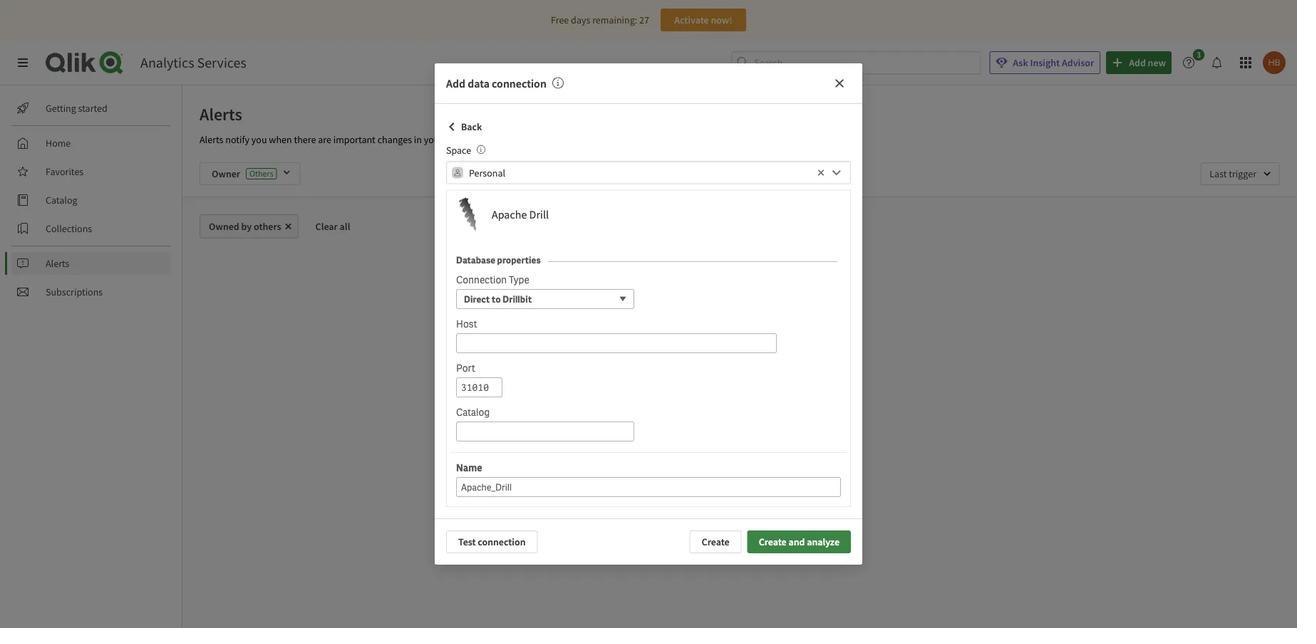 Task type: describe. For each thing, give the bounding box(es) containing it.
test connection button
[[446, 531, 538, 554]]

ask insight advisor button
[[990, 51, 1101, 74]]

advisor
[[1062, 56, 1094, 69]]

when
[[269, 133, 292, 146]]

activate
[[674, 14, 709, 26]]

owned by others button
[[200, 215, 298, 239]]

activate now!
[[674, 14, 733, 26]]

others
[[254, 220, 281, 233]]

remaining:
[[592, 14, 637, 26]]

1 vertical spatial alerts
[[200, 133, 223, 146]]

getting started link
[[11, 97, 171, 120]]

home link
[[11, 132, 171, 155]]

favorites
[[46, 165, 84, 178]]

drill
[[529, 208, 549, 222]]

by
[[241, 220, 252, 233]]

create for create
[[702, 536, 730, 549]]

free days remaining: 27
[[551, 14, 649, 26]]

analytics services element
[[140, 54, 246, 72]]

test connection
[[458, 536, 526, 549]]

days
[[571, 14, 590, 26]]

clear all button
[[304, 215, 362, 239]]

subscriptions
[[46, 286, 103, 299]]

free
[[551, 14, 569, 26]]

create and analyze
[[759, 536, 840, 549]]

data
[[468, 76, 490, 91]]

all
[[340, 220, 350, 233]]

data.
[[445, 133, 466, 146]]

27
[[639, 14, 649, 26]]

Search text field
[[754, 51, 981, 74]]

create for create and analyze
[[759, 536, 787, 549]]

there
[[294, 133, 316, 146]]

connection inside the test connection button
[[478, 536, 526, 549]]

owned
[[209, 220, 239, 233]]

last trigger image
[[1201, 163, 1280, 185]]

searchbar element
[[732, 51, 981, 74]]

and
[[789, 536, 805, 549]]

now!
[[711, 14, 733, 26]]

add data connection dialog
[[435, 63, 862, 565]]

owned by others
[[209, 220, 281, 233]]

catalog
[[46, 194, 77, 207]]

alerts link
[[11, 252, 171, 275]]

collections link
[[11, 217, 171, 240]]



Task type: vqa. For each thing, say whether or not it's contained in the screenshot.
Ask Insight Advisor button
yes



Task type: locate. For each thing, give the bounding box(es) containing it.
navigation pane element
[[0, 91, 182, 309]]

getting started
[[46, 102, 107, 115]]

0 horizontal spatial create
[[702, 536, 730, 549]]

home
[[46, 137, 71, 150]]

back button
[[446, 115, 482, 138]]

connection right test
[[478, 536, 526, 549]]

important
[[333, 133, 376, 146]]

notify
[[225, 133, 250, 146]]

1 create from the left
[[702, 536, 730, 549]]

create inside create and analyze 'button'
[[759, 536, 787, 549]]

ask
[[1013, 56, 1028, 69]]

2 create from the left
[[759, 536, 787, 549]]

alerts up 'notify'
[[200, 103, 242, 125]]

catalog link
[[11, 189, 171, 212]]

activate now! link
[[661, 9, 746, 31]]

close sidebar menu image
[[17, 57, 29, 68]]

choose the space to which you would like to add this connection. a space allows you to share and control access to items. image
[[477, 145, 486, 154]]

connection right data
[[492, 76, 547, 91]]

you
[[252, 133, 267, 146]]

2 vertical spatial alerts
[[46, 257, 69, 270]]

alerts up subscriptions
[[46, 257, 69, 270]]

space
[[446, 144, 471, 157]]

back
[[461, 120, 482, 133]]

alerts notify you when there are important changes in your data.
[[200, 133, 466, 146]]

analyze
[[807, 536, 840, 549]]

connection
[[492, 76, 547, 91], [478, 536, 526, 549]]

apache
[[492, 208, 527, 222]]

ask insight advisor
[[1013, 56, 1094, 69]]

clear all
[[315, 220, 350, 233]]

changes
[[378, 133, 412, 146]]

1 vertical spatial connection
[[478, 536, 526, 549]]

analytics services
[[140, 54, 246, 72]]

insight
[[1030, 56, 1060, 69]]

filters region
[[182, 151, 1297, 197]]

are
[[318, 133, 331, 146]]

apache drill image
[[450, 198, 485, 232]]

create inside create button
[[702, 536, 730, 549]]

favorites link
[[11, 160, 171, 183]]

alerts inside navigation pane element
[[46, 257, 69, 270]]

create
[[702, 536, 730, 549], [759, 536, 787, 549]]

in
[[414, 133, 422, 146]]

test
[[458, 536, 476, 549]]

apache drill
[[492, 208, 549, 222]]

alerts
[[200, 103, 242, 125], [200, 133, 223, 146], [46, 257, 69, 270]]

alerts left 'notify'
[[200, 133, 223, 146]]

collections
[[46, 222, 92, 235]]

started
[[78, 102, 107, 115]]

1 horizontal spatial create
[[759, 536, 787, 549]]

0 vertical spatial connection
[[492, 76, 547, 91]]

create and analyze button
[[747, 531, 851, 554]]

add
[[446, 76, 465, 91]]

Space text field
[[469, 161, 814, 184]]

0 vertical spatial alerts
[[200, 103, 242, 125]]

create button
[[690, 531, 742, 554]]

analytics
[[140, 54, 194, 72]]

services
[[197, 54, 246, 72]]

choose the space to which you would like to add this connection. a space allows you to share and control access to items. tooltip
[[471, 144, 486, 157]]

clear
[[315, 220, 338, 233]]

add data connection
[[446, 76, 547, 91]]

getting
[[46, 102, 76, 115]]

your
[[424, 133, 443, 146]]

subscriptions link
[[11, 281, 171, 304]]



